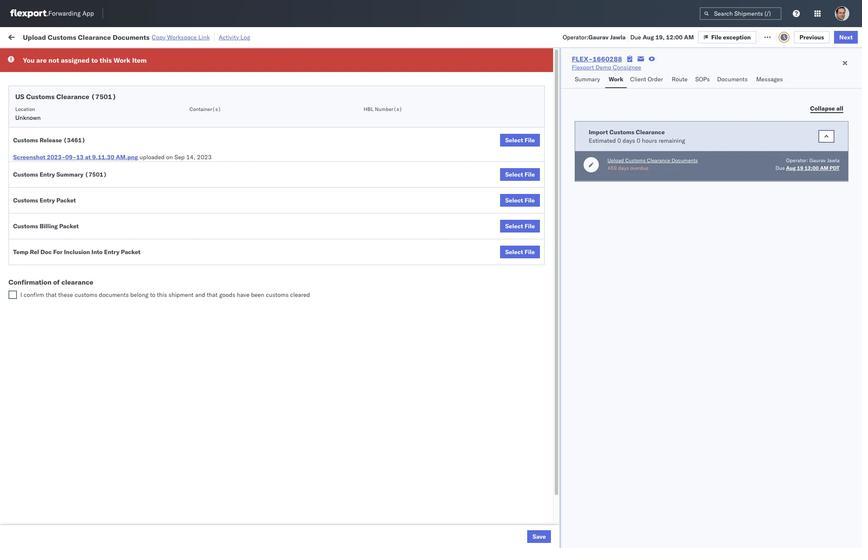 Task type: locate. For each thing, give the bounding box(es) containing it.
los down upload customs clearance documents link
[[80, 197, 89, 204]]

schedule pickup from los angeles, ca link
[[20, 103, 124, 111], [20, 122, 124, 130], [20, 159, 124, 167], [20, 196, 124, 205], [20, 271, 124, 279]]

5 2130387 from the top
[[540, 421, 566, 429]]

1 horizontal spatial 12:00
[[805, 165, 819, 171]]

delivery for 1st schedule delivery appointment button from the bottom
[[46, 290, 68, 298]]

mbl/mawb numbers button
[[642, 67, 752, 76]]

2 select file from the top
[[506, 171, 535, 179]]

0 horizontal spatial at
[[85, 154, 91, 161]]

to right for
[[91, 56, 98, 64]]

packet
[[56, 197, 76, 204], [59, 223, 79, 230], [121, 249, 141, 256]]

0 vertical spatial at
[[178, 33, 184, 41]]

: for snoozed
[[197, 52, 199, 59]]

1 flex-2130387 from the top
[[522, 290, 566, 298]]

operator: gaurav jawla
[[563, 33, 626, 41], [787, 157, 840, 164]]

schedule delivery appointment button up confirm pickup from los angeles, ca
[[20, 215, 104, 224]]

schedule delivery appointment link up 2023-
[[20, 140, 104, 149]]

1 vertical spatial 23,
[[202, 290, 212, 298]]

am for due aug 19 12:00 am pdt
[[821, 165, 829, 171]]

angeles, down upload customs clearance documents link
[[91, 197, 114, 204]]

0 vertical spatial import
[[72, 33, 91, 41]]

(7501) down workitem button
[[91, 92, 116, 101]]

customs right been
[[266, 291, 289, 299]]

None checkbox
[[8, 291, 17, 299]]

confirm inside button
[[20, 253, 41, 260]]

am for due aug 19, 12:00 am
[[685, 33, 694, 41]]

0 left hours
[[637, 137, 641, 144]]

1 schedule delivery appointment button from the top
[[20, 84, 104, 94]]

this left "shipment"
[[157, 291, 167, 299]]

1 horizontal spatial numbers
[[677, 69, 698, 76]]

snooze
[[257, 69, 273, 76]]

numbers
[[677, 69, 698, 76], [585, 73, 606, 79]]

8 schedule from the top
[[20, 271, 45, 279]]

12:00
[[667, 33, 683, 41], [805, 165, 819, 171]]

schedule delivery appointment down of
[[20, 290, 104, 298]]

flex-2130387
[[522, 290, 566, 298], [522, 309, 566, 317], [522, 346, 566, 354], [522, 402, 566, 410], [522, 421, 566, 429]]

1 flex-1911408 from the top
[[522, 514, 566, 522]]

3 pdt, from the top
[[181, 122, 194, 130]]

1 vertical spatial operator:
[[787, 157, 809, 164]]

5 flex-2130384 from the top
[[522, 477, 566, 485]]

mode button
[[286, 67, 339, 76]]

hlxu8034992 for third the schedule pickup from los angeles, ca link from the bottom of the page
[[675, 159, 716, 167]]

0 vertical spatial am
[[685, 33, 694, 41]]

12:00 right 19
[[805, 165, 819, 171]]

appointment down workitem button
[[69, 85, 104, 92]]

1 select file from the top
[[506, 137, 535, 144]]

1 flex-2130384 from the top
[[522, 365, 566, 373]]

schedule up the netherlands
[[20, 304, 45, 312]]

my work
[[8, 31, 46, 43]]

import inside import customs clearance estimated 0 days 0 hours remaining
[[589, 128, 608, 136]]

los for 5th schedule pickup from los angeles, ca button from the bottom of the page
[[80, 103, 89, 111]]

3 select from the top
[[506, 197, 524, 204]]

flex-1662119
[[522, 328, 566, 335]]

pm left feb
[[170, 514, 179, 522]]

documents inside button
[[718, 76, 748, 83]]

customs inside import customs clearance estimated 0 days 0 hours remaining
[[610, 128, 635, 136]]

0 vertical spatial upload customs clearance documents
[[608, 157, 698, 164]]

5 flex-1846748 from the top
[[522, 160, 566, 167]]

customs down "screenshot"
[[13, 171, 38, 179]]

3 2130384 from the top
[[540, 440, 566, 447]]

0 vertical spatial 1911408
[[540, 514, 566, 522]]

ceau7522281, hlxu6269489, hlxu8034992 up overdue
[[585, 141, 716, 148]]

12:00 for 19
[[805, 165, 819, 171]]

customs up "customs entry packet"
[[40, 178, 64, 186]]

8 resize handle column header from the left
[[632, 66, 642, 549]]

1 schedule delivery appointment link from the top
[[20, 84, 104, 93]]

1 vertical spatial due
[[776, 165, 785, 171]]

1 2130384 from the top
[[540, 365, 566, 373]]

schedule delivery appointment link down workitem button
[[20, 84, 104, 93]]

ceau7522281, hlxu6269489, hlxu8034992 down overdue
[[585, 178, 716, 186]]

flex-2130384
[[522, 365, 566, 373], [522, 384, 566, 391], [522, 440, 566, 447], [522, 458, 566, 466], [522, 477, 566, 485]]

delivery for third schedule delivery appointment button
[[46, 215, 68, 223]]

0 horizontal spatial on
[[166, 154, 173, 161]]

1 resize handle column header from the left
[[137, 66, 147, 549]]

4, up 8,
[[208, 160, 214, 167]]

to right belong
[[150, 291, 155, 299]]

action
[[833, 33, 852, 41]]

3 4, from the top
[[208, 122, 214, 130]]

1 horizontal spatial to
[[150, 291, 155, 299]]

6 ocean fcl from the top
[[290, 290, 320, 298]]

1 vertical spatial operator: gaurav jawla
[[787, 157, 840, 164]]

0 horizontal spatial to
[[91, 56, 98, 64]]

omkar savant
[[765, 122, 803, 130]]

Search Work text field
[[577, 30, 670, 43]]

that down confirmation of clearance
[[46, 291, 57, 299]]

2 horizontal spatial work
[[609, 76, 624, 83]]

2022 for 2nd the schedule pickup from los angeles, ca link from the top of the page
[[215, 122, 230, 130]]

message (0)
[[124, 33, 158, 41]]

upload customs clearance documents down 09-
[[20, 178, 125, 186]]

pm up sep
[[170, 122, 179, 130]]

risk
[[185, 33, 195, 41]]

that
[[46, 291, 57, 299], [207, 291, 218, 299]]

confirm inside button
[[20, 234, 41, 242]]

schedule pickup from los angeles, ca
[[20, 103, 124, 111], [20, 122, 124, 130], [20, 159, 124, 167], [20, 197, 124, 204], [20, 271, 124, 279]]

767
[[166, 33, 177, 41]]

been
[[251, 291, 264, 299]]

2 that from the left
[[207, 291, 218, 299]]

previous
[[800, 33, 825, 41]]

all
[[837, 105, 844, 112]]

select file button for customs entry packet
[[501, 194, 540, 207]]

pickup inside schedule pickup from rotterdam, netherlands
[[46, 304, 64, 312]]

5 select from the top
[[506, 249, 524, 256]]

4 select from the top
[[506, 223, 524, 230]]

bookings
[[352, 514, 376, 522], [413, 514, 438, 522]]

summary inside summary button
[[575, 76, 601, 83]]

packet up confirm pickup from los angeles, ca
[[59, 223, 79, 230]]

status : ready for work, blocked, in progress
[[46, 52, 154, 59]]

2 vertical spatial packet
[[121, 249, 141, 256]]

hlxu6269489, up hours
[[630, 122, 673, 130]]

2 : from the left
[[197, 52, 199, 59]]

1 vertical spatial am
[[821, 165, 829, 171]]

1 horizontal spatial aug
[[787, 165, 796, 171]]

client order
[[631, 76, 664, 83]]

2 select from the top
[[506, 171, 524, 179]]

1 vertical spatial this
[[157, 291, 167, 299]]

from right of
[[66, 271, 78, 279]]

0 horizontal spatial import
[[72, 33, 91, 41]]

0 horizontal spatial aug
[[643, 33, 655, 41]]

no
[[201, 52, 208, 59]]

3 select file from the top
[[506, 197, 535, 204]]

5 schedule pickup from los angeles, ca from the top
[[20, 271, 124, 279]]

0 horizontal spatial bookings
[[352, 514, 376, 522]]

6 resize handle column header from the left
[[494, 66, 504, 549]]

1 horizontal spatial this
[[157, 291, 167, 299]]

schedule delivery appointment link
[[20, 84, 104, 93], [20, 140, 104, 149], [20, 215, 104, 223], [20, 290, 104, 298]]

gaurav up flex-1660288
[[589, 33, 609, 41]]

4 test123456 from the top
[[646, 160, 682, 167]]

confirm for confirm delivery
[[20, 253, 41, 260]]

4 schedule from the top
[[20, 141, 45, 148]]

numbers inside container numbers
[[585, 73, 606, 79]]

ca inside button
[[112, 234, 121, 242]]

2 vertical spatial 2023
[[218, 514, 232, 522]]

confirm delivery button
[[20, 252, 65, 262]]

1 vertical spatial aug
[[787, 165, 796, 171]]

temp rel doc for inclusion into entry packet
[[13, 249, 141, 256]]

4 select file button from the top
[[501, 220, 540, 233]]

client inside button
[[352, 69, 365, 76]]

have
[[237, 291, 250, 299]]

1 vertical spatial upload customs clearance documents
[[20, 178, 125, 186]]

0 horizontal spatial due
[[631, 33, 642, 41]]

progress
[[133, 52, 154, 59]]

2 schedule delivery appointment from the top
[[20, 141, 104, 148]]

client for client order
[[631, 76, 647, 83]]

flex-1889466 button
[[509, 195, 568, 207], [509, 195, 568, 207], [509, 214, 568, 225], [509, 214, 568, 225], [509, 232, 568, 244], [509, 232, 568, 244], [509, 251, 568, 263], [509, 251, 568, 263]]

flex-2130384 button
[[509, 363, 568, 375], [509, 363, 568, 375], [509, 382, 568, 393], [509, 382, 568, 393], [509, 438, 568, 449], [509, 438, 568, 449], [509, 456, 568, 468], [509, 456, 568, 468], [509, 475, 568, 487], [509, 475, 568, 487]]

0 horizontal spatial am
[[685, 33, 694, 41]]

169 on track
[[205, 33, 239, 41]]

: right not
[[61, 52, 63, 59]]

0 horizontal spatial 12:00
[[667, 33, 683, 41]]

0 vertical spatial 23,
[[204, 234, 213, 242]]

4 11:59 from the top
[[152, 160, 169, 167]]

los down inclusion
[[80, 271, 89, 279]]

select file button
[[501, 134, 540, 147], [501, 168, 540, 181], [501, 194, 540, 207], [501, 220, 540, 233], [501, 246, 540, 259]]

import for import customs clearance estimated 0 days 0 hours remaining
[[589, 128, 608, 136]]

2 4, from the top
[[208, 104, 214, 111]]

1662119
[[540, 328, 566, 335]]

select file button for customs billing packet
[[501, 220, 540, 233]]

5 resize handle column header from the left
[[399, 66, 409, 549]]

1 vertical spatial upload
[[608, 157, 624, 164]]

pst, for feb
[[181, 514, 194, 522]]

1 horizontal spatial due
[[776, 165, 785, 171]]

ceau7522281, hlxu6269489, hlxu8034992 down hours
[[585, 159, 716, 167]]

pst, left feb
[[181, 514, 194, 522]]

2 1846748 from the top
[[540, 104, 566, 111]]

import work
[[72, 33, 108, 41]]

0 horizontal spatial client
[[352, 69, 365, 76]]

0 vertical spatial this
[[100, 56, 112, 64]]

jawla down savant
[[786, 141, 800, 149]]

customs entry summary (7501)
[[13, 171, 107, 179]]

14, right feb
[[207, 514, 216, 522]]

schedule pickup from los angeles, ca link down us customs clearance (7501) on the left
[[20, 103, 124, 111]]

4 resize handle column header from the left
[[337, 66, 347, 549]]

due left 19,
[[631, 33, 642, 41]]

flex-
[[572, 55, 593, 63], [522, 85, 540, 93], [522, 104, 540, 111], [522, 122, 540, 130], [522, 141, 540, 149], [522, 160, 540, 167], [522, 178, 540, 186], [522, 197, 540, 205], [522, 216, 540, 223], [522, 234, 540, 242], [522, 253, 540, 261], [522, 272, 540, 279], [522, 290, 540, 298], [522, 309, 540, 317], [522, 328, 540, 335], [522, 346, 540, 354], [522, 365, 540, 373], [522, 384, 540, 391], [522, 402, 540, 410], [522, 421, 540, 429], [522, 440, 540, 447], [522, 458, 540, 466], [522, 477, 540, 485], [522, 496, 540, 503], [522, 514, 540, 522], [522, 533, 540, 541]]

resize handle column header for mbl/mawb numbers button
[[751, 66, 761, 549]]

pst, left dec
[[177, 234, 190, 242]]

resize handle column header for container numbers button
[[632, 66, 642, 549]]

los inside button
[[77, 234, 86, 242]]

1 vertical spatial flex-1911408
[[522, 533, 566, 541]]

flex-2130387 button
[[509, 288, 568, 300], [509, 288, 568, 300], [509, 307, 568, 319], [509, 307, 568, 319], [509, 344, 568, 356], [509, 344, 568, 356], [509, 400, 568, 412], [509, 400, 568, 412], [509, 419, 568, 431], [509, 419, 568, 431]]

schedule delivery appointment link for third schedule delivery appointment button
[[20, 215, 104, 223]]

2 schedule pickup from los angeles, ca from the top
[[20, 122, 124, 130]]

0 vertical spatial packet
[[56, 197, 76, 204]]

0 vertical spatial (7501)
[[91, 92, 116, 101]]

name
[[367, 69, 380, 76]]

pickup down upload customs clearance documents link
[[46, 197, 64, 204]]

schedule pickup from los angeles, ca up customs entry summary (7501)
[[20, 159, 124, 167]]

1 vertical spatial on
[[166, 154, 173, 161]]

11:00 pm pst, nov 8, 2022
[[152, 178, 229, 186]]

schedule down "customs entry packet"
[[20, 215, 45, 223]]

0 horizontal spatial that
[[46, 291, 57, 299]]

1 vertical spatial upload customs clearance documents button
[[20, 178, 125, 187]]

2022
[[215, 85, 230, 93], [215, 104, 230, 111], [215, 122, 230, 130], [215, 160, 230, 167], [215, 178, 229, 186], [215, 234, 229, 242]]

test123456 down order
[[646, 85, 682, 93]]

2 schedule pickup from los angeles, ca link from the top
[[20, 122, 124, 130]]

days left hours
[[623, 137, 636, 144]]

flexport demo consignee link
[[572, 63, 642, 72]]

pickup up release
[[46, 122, 64, 130]]

1 vertical spatial 2023
[[213, 290, 228, 298]]

1 vertical spatial at
[[85, 154, 91, 161]]

schedule pickup from los angeles, ca button down us customs clearance (7501) on the left
[[20, 103, 124, 112]]

copy workspace link button
[[152, 33, 210, 41]]

work inside button
[[609, 76, 624, 83]]

los for first schedule pickup from los angeles, ca button from the bottom
[[80, 271, 89, 279]]

angeles, for second the schedule pickup from los angeles, ca link from the bottom
[[91, 197, 114, 204]]

1 horizontal spatial bookings
[[413, 514, 438, 522]]

8,
[[208, 178, 213, 186]]

2 select file button from the top
[[501, 168, 540, 181]]

0 horizontal spatial upload customs clearance documents button
[[20, 178, 125, 187]]

0 horizontal spatial upload customs clearance documents
[[20, 178, 125, 186]]

hours
[[642, 137, 658, 144]]

1 select file button from the top
[[501, 134, 540, 147]]

4, down the deadline "button"
[[208, 104, 214, 111]]

0 vertical spatial upload
[[23, 33, 46, 41]]

pm right 11:00
[[170, 178, 179, 186]]

1 vertical spatial gaurav jawla
[[765, 141, 800, 149]]

client name
[[352, 69, 380, 76]]

pst, for jan
[[177, 290, 190, 298]]

5 select file from the top
[[506, 249, 535, 256]]

1 vertical spatial confirm
[[20, 253, 41, 260]]

0 vertical spatial 12:00
[[667, 33, 683, 41]]

1 : from the left
[[61, 52, 63, 59]]

4 schedule pickup from los angeles, ca from the top
[[20, 197, 124, 204]]

1 vertical spatial packet
[[59, 223, 79, 230]]

1 vertical spatial 14,
[[207, 514, 216, 522]]

4 ceau7522281, hlxu6269489, hlxu8034992 from the top
[[585, 159, 716, 167]]

2 ocean fcl from the top
[[290, 122, 320, 130]]

23,
[[204, 234, 213, 242], [202, 290, 212, 298]]

(7501) for us customs clearance (7501)
[[91, 92, 116, 101]]

schedule pickup from los angeles, ca button up (3461)
[[20, 122, 124, 131]]

clearance up hours
[[636, 128, 665, 136]]

upload
[[23, 33, 46, 41], [608, 157, 624, 164], [20, 178, 39, 186]]

into
[[92, 249, 103, 256]]

entry for summary
[[40, 171, 55, 179]]

7 resize handle column header from the left
[[570, 66, 580, 549]]

filtered by:
[[8, 52, 39, 60]]

select file for customs billing packet
[[506, 223, 535, 230]]

0 vertical spatial confirm
[[20, 234, 41, 242]]

operator: gaurav jawla up aug 19 12:00 am pdt button
[[787, 157, 840, 164]]

packet right into
[[121, 249, 141, 256]]

10 schedule from the top
[[20, 304, 45, 312]]

file for temp rel doc for inclusion into entry packet
[[525, 249, 535, 256]]

operator: up flex-1660288
[[563, 33, 589, 41]]

days right 459
[[619, 165, 629, 171]]

schedule pickup from los angeles, ca button up customs entry summary (7501)
[[20, 159, 124, 168]]

3 flex-1889466 from the top
[[522, 234, 566, 242]]

hlxu6269489, for 2nd the schedule pickup from los angeles, ca link from the top of the page
[[630, 122, 673, 130]]

pickup down these
[[46, 304, 64, 312]]

days inside import customs clearance estimated 0 days 0 hours remaining
[[623, 137, 636, 144]]

1 horizontal spatial import
[[589, 128, 608, 136]]

hlxu6269489, up overdue
[[630, 141, 673, 148]]

due for due aug 19, 12:00 am
[[631, 33, 642, 41]]

documents down remaining
[[672, 157, 698, 164]]

0 vertical spatial summary
[[575, 76, 601, 83]]

4 hlxu8034992 from the top
[[675, 159, 716, 167]]

resize handle column header
[[137, 66, 147, 549], [242, 66, 252, 549], [275, 66, 286, 549], [337, 66, 347, 549], [399, 66, 409, 549], [494, 66, 504, 549], [570, 66, 580, 549], [632, 66, 642, 549], [751, 66, 761, 549], [813, 66, 823, 549], [841, 66, 851, 549]]

0 horizontal spatial customs
[[75, 291, 97, 299]]

14,
[[186, 154, 196, 161], [207, 514, 216, 522]]

1 vertical spatial entry
[[40, 197, 55, 204]]

on
[[217, 33, 224, 41], [166, 154, 173, 161]]

angeles, inside button
[[88, 234, 111, 242]]

4 1846748 from the top
[[540, 141, 566, 149]]

schedule pickup from los angeles, ca link down upload customs clearance documents link
[[20, 196, 124, 205]]

schedule up us
[[20, 85, 45, 92]]

4 4, from the top
[[208, 160, 214, 167]]

test123456 down overdue
[[646, 178, 682, 186]]

at right 13 at the top left of the page
[[85, 154, 91, 161]]

6 fcl from the top
[[309, 290, 320, 298]]

4, for 1st schedule delivery appointment button from the top's schedule delivery appointment link
[[208, 85, 214, 93]]

2022 for third the schedule pickup from los angeles, ca link from the bottom of the page
[[215, 160, 230, 167]]

appointment for third schedule delivery appointment button
[[69, 215, 104, 223]]

packet for customs entry packet
[[56, 197, 76, 204]]

shipment
[[169, 291, 194, 299]]

schedule down confirmation
[[20, 290, 45, 298]]

1 vertical spatial import
[[589, 128, 608, 136]]

schedule delivery appointment link down of
[[20, 290, 104, 298]]

1 vertical spatial (7501)
[[85, 171, 107, 179]]

log
[[241, 33, 250, 41]]

client left order
[[631, 76, 647, 83]]

schedule up 'confirm'
[[20, 271, 45, 279]]

schedule delivery appointment link for 2nd schedule delivery appointment button
[[20, 140, 104, 149]]

1 schedule from the top
[[20, 85, 45, 92]]

1 horizontal spatial upload customs clearance documents
[[608, 157, 698, 164]]

pickup for fourth schedule pickup from los angeles, ca button from the top of the page
[[46, 197, 64, 204]]

gaurav jawla down messages
[[765, 85, 800, 93]]

operator: up 19
[[787, 157, 809, 164]]

0 vertical spatial to
[[91, 56, 98, 64]]

schedule pickup from los angeles, ca down upload customs clearance documents link
[[20, 197, 124, 204]]

los right 09-
[[80, 159, 89, 167]]

0 vertical spatial flex-1911408
[[522, 514, 566, 522]]

you
[[23, 56, 35, 64]]

11:59 pm pdt, nov 4, 2022
[[152, 85, 230, 93], [152, 104, 230, 111], [152, 122, 230, 130], [152, 160, 230, 167]]

0 horizontal spatial 14,
[[186, 154, 196, 161]]

ceau7522281, down 459
[[585, 178, 628, 186]]

2023 right sep
[[197, 154, 212, 161]]

1 vertical spatial 12:00
[[805, 165, 819, 171]]

documents up 'in'
[[113, 33, 150, 41]]

0 vertical spatial entry
[[40, 171, 55, 179]]

you are not assigned to this work item
[[23, 56, 147, 64]]

2023-
[[47, 154, 65, 161]]

12:00 for 19,
[[667, 33, 683, 41]]

ocean
[[290, 85, 307, 93], [370, 85, 387, 93], [432, 85, 449, 93], [370, 104, 387, 111], [290, 122, 307, 130], [370, 122, 387, 130], [432, 122, 449, 130], [290, 160, 307, 167], [370, 160, 387, 167], [432, 160, 449, 167], [290, 178, 307, 186], [370, 178, 387, 186], [432, 178, 449, 186], [290, 234, 307, 242], [370, 234, 387, 242], [432, 234, 449, 242], [290, 290, 307, 298], [290, 514, 307, 522]]

0 horizontal spatial summary
[[56, 171, 83, 179]]

7 ocean fcl from the top
[[290, 514, 320, 522]]

schedule pickup from los angeles, ca up these
[[20, 271, 124, 279]]

select for customs billing packet
[[506, 223, 524, 230]]

packet for customs billing packet
[[59, 223, 79, 230]]

5 hlxu6269489, from the top
[[630, 178, 673, 186]]

1 hlxu6269489, from the top
[[630, 85, 673, 92]]

entry right into
[[104, 249, 119, 256]]

work,
[[90, 52, 103, 59]]

angeles, for 1st the schedule pickup from los angeles, ca link from the top
[[91, 103, 114, 111]]

select file for customs entry packet
[[506, 197, 535, 204]]

bookings test consignee
[[352, 514, 419, 522], [413, 514, 481, 522]]

work left the item
[[114, 56, 131, 64]]

schedule delivery appointment button up 2023-
[[20, 140, 104, 150]]

angeles, right 13 at the top left of the page
[[91, 159, 114, 167]]

ca for 2nd schedule pickup from los angeles, ca button
[[116, 122, 124, 130]]

0 horizontal spatial work
[[93, 33, 108, 41]]

pickup for third schedule pickup from los angeles, ca button from the bottom of the page
[[46, 159, 64, 167]]

0 horizontal spatial numbers
[[585, 73, 606, 79]]

2 0 from the left
[[637, 137, 641, 144]]

5 hlxu8034992 from the top
[[675, 178, 716, 186]]

hlxu6269489, down 'client order'
[[630, 85, 673, 92]]

jawla up 1660288 in the right of the page
[[611, 33, 626, 41]]

angeles, for confirm pickup from los angeles, ca link
[[88, 234, 111, 242]]

3 schedule pickup from los angeles, ca link from the top
[[20, 159, 124, 167]]

1 horizontal spatial summary
[[575, 76, 601, 83]]

at
[[178, 33, 184, 41], [85, 154, 91, 161]]

pickup for first schedule pickup from los angeles, ca button from the bottom
[[46, 271, 64, 279]]

0 right estimated at the right
[[618, 137, 622, 144]]

messages button
[[753, 72, 788, 88]]

3 schedule delivery appointment link from the top
[[20, 215, 104, 223]]

sops button
[[692, 72, 714, 88]]

ca for fourth schedule pickup from los angeles, ca button from the top of the page
[[116, 197, 124, 204]]

1 vertical spatial 1911408
[[540, 533, 566, 541]]

upload for upload customs clearance documents link
[[20, 178, 39, 186]]

hlxu6269489, for third the schedule pickup from los angeles, ca link from the bottom of the page
[[630, 159, 673, 167]]

0 vertical spatial 2023
[[197, 154, 212, 161]]

1 horizontal spatial upload customs clearance documents button
[[608, 157, 698, 165]]

resize handle column header for the consignee button
[[494, 66, 504, 549]]

0 vertical spatial operator: gaurav jawla
[[563, 33, 626, 41]]

schedule delivery appointment button
[[20, 84, 104, 94], [20, 140, 104, 150], [20, 215, 104, 224], [20, 290, 104, 299]]

1 customs from the left
[[75, 291, 97, 299]]

angeles,
[[91, 103, 114, 111], [91, 122, 114, 130], [91, 159, 114, 167], [91, 197, 114, 204], [88, 234, 111, 242], [91, 271, 114, 279]]

5 2130384 from the top
[[540, 477, 566, 485]]

1 ceau7522281, from the top
[[585, 85, 628, 92]]

client inside "button"
[[631, 76, 647, 83]]

netherlands
[[20, 313, 53, 320]]

schedule up customs billing packet
[[20, 197, 45, 204]]

0 vertical spatial days
[[623, 137, 636, 144]]

remaining
[[659, 137, 686, 144]]

2023 for 14,
[[218, 514, 232, 522]]

ceau7522281, down container numbers button
[[585, 85, 628, 92]]

temp
[[13, 249, 28, 256]]

upload for topmost the upload customs clearance documents button
[[608, 157, 624, 164]]

confirm delivery link
[[20, 252, 65, 261]]

1 horizontal spatial customs
[[266, 291, 289, 299]]

1 vertical spatial summary
[[56, 171, 83, 179]]

angeles, up documents
[[91, 271, 114, 279]]

schedule pickup from los angeles, ca button up these
[[20, 271, 124, 280]]

select for temp rel doc for inclusion into entry packet
[[506, 249, 524, 256]]

unknown
[[15, 114, 41, 122]]

feb
[[195, 514, 206, 522]]

documents button
[[714, 72, 753, 88]]

gaurav down omkar
[[765, 141, 784, 149]]

pickup up customs entry summary (7501)
[[46, 159, 64, 167]]

1 horizontal spatial client
[[631, 76, 647, 83]]

customs up "screenshot"
[[13, 137, 38, 144]]

4 select file from the top
[[506, 223, 535, 230]]

that right and
[[207, 291, 218, 299]]

1 select from the top
[[506, 137, 524, 144]]

5 ocean fcl from the top
[[290, 234, 320, 242]]

ceau7522281, hlxu6269489, hlxu8034992 down 'client order'
[[585, 85, 716, 92]]

1 horizontal spatial 14,
[[207, 514, 216, 522]]

2022 for 1st schedule delivery appointment button from the top's schedule delivery appointment link
[[215, 85, 230, 93]]

3 resize handle column header from the left
[[275, 66, 286, 549]]

appointment for 2nd schedule delivery appointment button
[[69, 141, 104, 148]]

status
[[46, 52, 61, 59]]

activity log button
[[219, 32, 250, 42]]

los up (3461)
[[80, 122, 89, 130]]

3 select file button from the top
[[501, 194, 540, 207]]

4, for 2nd the schedule pickup from los angeles, ca link from the top of the page
[[208, 122, 214, 130]]

0 horizontal spatial 0
[[618, 137, 622, 144]]

these
[[58, 291, 73, 299]]

1 0 from the left
[[618, 137, 622, 144]]

1 horizontal spatial :
[[197, 52, 199, 59]]

mbl/mawb numbers
[[646, 69, 698, 76]]

customs
[[75, 291, 97, 299], [266, 291, 289, 299]]

1 vertical spatial to
[[150, 291, 155, 299]]

7 fcl from the top
[[309, 514, 320, 522]]

4 2130387 from the top
[[540, 402, 566, 410]]

2 resize handle column header from the left
[[242, 66, 252, 549]]

1 vertical spatial work
[[114, 56, 131, 64]]

0 vertical spatial operator:
[[563, 33, 589, 41]]

0 vertical spatial gaurav jawla
[[765, 85, 800, 93]]

and
[[195, 291, 205, 299]]

flex-1911408
[[522, 514, 566, 522], [522, 533, 566, 541]]

snoozed
[[177, 52, 197, 59]]

work
[[93, 33, 108, 41], [114, 56, 131, 64], [609, 76, 624, 83]]

am right 19,
[[685, 33, 694, 41]]

0 vertical spatial aug
[[643, 33, 655, 41]]

1 horizontal spatial am
[[821, 165, 829, 171]]

schedule left 2023-
[[20, 159, 45, 167]]

4:00 pm pst, dec 23, 2022
[[152, 234, 229, 242]]

schedule pickup from los angeles, ca button down upload customs clearance documents link
[[20, 196, 124, 206]]

1 test123456 from the top
[[646, 85, 682, 93]]

upload up 459
[[608, 157, 624, 164]]

2 vertical spatial upload
[[20, 178, 39, 186]]

pm right 8:30
[[166, 290, 176, 298]]

4 2130384 from the top
[[540, 458, 566, 466]]

2 vertical spatial work
[[609, 76, 624, 83]]

0 vertical spatial on
[[217, 33, 224, 41]]

import customs clearance estimated 0 days 0 hours remaining
[[589, 128, 686, 144]]



Task type: describe. For each thing, give the bounding box(es) containing it.
workitem
[[9, 69, 32, 76]]

i
[[20, 291, 22, 299]]

pm right uploaded
[[170, 160, 179, 167]]

clearance up overdue
[[648, 157, 671, 164]]

1 horizontal spatial operator: gaurav jawla
[[787, 157, 840, 164]]

resize handle column header for client name button
[[399, 66, 409, 549]]

customs release (3461)
[[13, 137, 85, 144]]

3 schedule pickup from los angeles, ca button from the top
[[20, 159, 124, 168]]

confirm
[[24, 291, 44, 299]]

3 hlxu8034992 from the top
[[675, 141, 716, 148]]

2 vertical spatial entry
[[104, 249, 119, 256]]

1 horizontal spatial on
[[217, 33, 224, 41]]

container numbers button
[[580, 64, 634, 79]]

5 schedule from the top
[[20, 159, 45, 167]]

gaurav up aug 19 12:00 am pdt button
[[810, 157, 826, 164]]

1 gaurav jawla from the top
[[765, 85, 800, 93]]

client for client name
[[352, 69, 365, 76]]

snoozed : no
[[177, 52, 208, 59]]

select for customs release (3461)
[[506, 137, 524, 144]]

5 11:59 from the top
[[152, 514, 169, 522]]

3 ceau7522281, hlxu6269489, hlxu8034992 from the top
[[585, 141, 716, 148]]

numbers for container numbers
[[585, 73, 606, 79]]

route
[[672, 76, 688, 83]]

4 schedule delivery appointment button from the top
[[20, 290, 104, 299]]

confirm pickup from los angeles, ca link
[[20, 234, 121, 242]]

1 schedule delivery appointment from the top
[[20, 85, 104, 92]]

2 2130384 from the top
[[540, 384, 566, 391]]

due for due aug 19 12:00 am pdt
[[776, 165, 785, 171]]

: for status
[[61, 52, 63, 59]]

delivery for 2nd schedule delivery appointment button
[[46, 141, 68, 148]]

(0)
[[147, 33, 158, 41]]

select file for customs release (3461)
[[506, 137, 535, 144]]

ca for confirm pickup from los angeles, ca button
[[112, 234, 121, 242]]

hlxu8034992 for 2nd the schedule pickup from los angeles, ca link from the top of the page
[[675, 122, 716, 130]]

customs billing packet
[[13, 223, 79, 230]]

confirm pickup from los angeles, ca
[[20, 234, 121, 242]]

1 that from the left
[[46, 291, 57, 299]]

1660288
[[593, 55, 623, 63]]

next button
[[835, 31, 859, 43]]

flex-1660288 link
[[572, 55, 623, 63]]

jawla up pdt at the top right of page
[[828, 157, 840, 164]]

los for fourth schedule pickup from los angeles, ca button from the top of the page
[[80, 197, 89, 204]]

pm left container(s)
[[170, 104, 179, 111]]

2 fcl from the top
[[309, 122, 320, 130]]

2 flex-2130384 from the top
[[522, 384, 566, 391]]

by:
[[31, 52, 39, 60]]

select for customs entry summary (7501)
[[506, 171, 524, 179]]

file for customs billing packet
[[525, 223, 535, 230]]

2 11:59 pm pdt, nov 4, 2022 from the top
[[152, 104, 230, 111]]

2 schedule pickup from los angeles, ca button from the top
[[20, 122, 124, 131]]

am.png
[[116, 154, 138, 161]]

select file button for customs release (3461)
[[501, 134, 540, 147]]

ca for first schedule pickup from los angeles, ca button from the bottom
[[116, 271, 124, 279]]

consignee inside button
[[413, 69, 438, 76]]

0 horizontal spatial operator: gaurav jawla
[[563, 33, 626, 41]]

upload customs clearance documents for upload customs clearance documents link
[[20, 178, 125, 186]]

file for customs release (3461)
[[525, 137, 535, 144]]

0 horizontal spatial operator:
[[563, 33, 589, 41]]

resize handle column header for mode button on the left top of the page
[[337, 66, 347, 549]]

documents down screenshot 2023-09-13 at 9.11.30 am.png uploaded on sep 14, 2023
[[94, 178, 125, 186]]

from down us customs clearance (7501) on the left
[[66, 103, 78, 111]]

pm down the deadline
[[170, 85, 179, 93]]

2 gaurav jawla from the top
[[765, 141, 800, 149]]

hlxu8034992 for upload customs clearance documents link
[[675, 178, 716, 186]]

jawla up savant
[[786, 85, 800, 93]]

1 2130387 from the top
[[540, 290, 566, 298]]

flexport. image
[[10, 9, 48, 18]]

pst, for dec
[[177, 234, 190, 242]]

2 1911408 from the top
[[540, 533, 566, 541]]

for
[[81, 52, 88, 59]]

3 flex-1846748 from the top
[[522, 122, 566, 130]]

3 flex-2130384 from the top
[[522, 440, 566, 447]]

app
[[82, 10, 94, 18]]

11:00
[[152, 178, 169, 186]]

not
[[48, 56, 59, 64]]

2022 for confirm pickup from los angeles, ca link
[[215, 234, 229, 242]]

blocked,
[[104, 52, 126, 59]]

flex id
[[509, 69, 524, 76]]

angeles, for 5th the schedule pickup from los angeles, ca link
[[91, 271, 114, 279]]

message
[[124, 33, 147, 41]]

flex-1893174
[[522, 272, 566, 279]]

collapse all
[[811, 105, 844, 112]]

container
[[585, 66, 607, 72]]

4 ceau7522281, from the top
[[585, 159, 628, 167]]

4 schedule pickup from los angeles, ca button from the top
[[20, 196, 124, 206]]

delivery for 1st schedule delivery appointment button from the top
[[46, 85, 68, 92]]

1 fcl from the top
[[309, 85, 320, 93]]

pickup for schedule pickup from rotterdam, netherlands button at the left of the page
[[46, 304, 64, 312]]

omkar
[[765, 122, 783, 130]]

clearance inside import customs clearance estimated 0 days 0 hours remaining
[[636, 128, 665, 136]]

1 schedule pickup from los angeles, ca button from the top
[[20, 103, 124, 112]]

deadline button
[[148, 67, 244, 76]]

1 flex-1889466 from the top
[[522, 197, 566, 205]]

customs up location in the left top of the page
[[26, 92, 55, 101]]

dec
[[191, 234, 203, 242]]

6 flex-1846748 from the top
[[522, 178, 566, 186]]

rel
[[30, 249, 39, 256]]

los for 2nd schedule pickup from los angeles, ca button
[[80, 122, 89, 130]]

0 vertical spatial upload customs clearance documents button
[[608, 157, 698, 165]]

3 ocean fcl from the top
[[290, 160, 320, 167]]

4 fcl from the top
[[309, 178, 320, 186]]

2 11:59 from the top
[[152, 104, 169, 111]]

save button
[[528, 531, 552, 544]]

link
[[199, 33, 210, 41]]

1 ceau7522281, hlxu6269489, hlxu8034992 from the top
[[585, 85, 716, 92]]

batch action
[[815, 33, 852, 41]]

2 customs from the left
[[266, 291, 289, 299]]

los for third schedule pickup from los angeles, ca button from the bottom of the page
[[80, 159, 89, 167]]

inclusion
[[64, 249, 90, 256]]

select file for temp rel doc for inclusion into entry packet
[[506, 249, 535, 256]]

clearance down 13 at the top left of the page
[[66, 178, 93, 186]]

activity log
[[219, 33, 250, 41]]

forwarding app link
[[10, 9, 94, 18]]

assigned
[[61, 56, 90, 64]]

summary button
[[572, 72, 606, 88]]

3 1889466 from the top
[[540, 234, 566, 242]]

23, for 2023
[[202, 290, 212, 298]]

3 schedule from the top
[[20, 122, 45, 130]]

pickup for 2nd schedule pickup from los angeles, ca button
[[46, 122, 64, 130]]

file for customs entry summary (7501)
[[525, 171, 535, 179]]

Search Shipments (/) text field
[[700, 7, 782, 20]]

hlxu8034992 for 1st schedule delivery appointment button from the top's schedule delivery appointment link
[[675, 85, 716, 92]]

appointment for 1st schedule delivery appointment button from the top
[[69, 85, 104, 92]]

459 days overdue
[[608, 165, 649, 171]]

8:30 pm pst, jan 23, 2023
[[152, 290, 228, 298]]

import for import work
[[72, 33, 91, 41]]

2 2130387 from the top
[[540, 309, 566, 317]]

filtered
[[8, 52, 29, 60]]

number(s)
[[375, 106, 403, 112]]

sops
[[696, 76, 710, 83]]

pm right 4:00
[[166, 234, 176, 242]]

aug 19 12:00 am pdt button
[[787, 165, 840, 171]]

clearance
[[61, 278, 93, 287]]

numbers for mbl/mawb numbers
[[677, 69, 698, 76]]

5 test123456 from the top
[[646, 178, 682, 186]]

pickup for 5th schedule pickup from los angeles, ca button from the bottom of the page
[[46, 103, 64, 111]]

1 flex-1846748 from the top
[[522, 85, 566, 93]]

los for confirm pickup from los angeles, ca button
[[77, 234, 86, 242]]

4 schedule delivery appointment from the top
[[20, 290, 104, 298]]

us customs clearance (7501)
[[15, 92, 116, 101]]

0 horizontal spatial this
[[100, 56, 112, 64]]

1 1889466 from the top
[[540, 197, 566, 205]]

import work button
[[72, 33, 108, 41]]

route button
[[669, 72, 692, 88]]

2 flex-1846748 from the top
[[522, 104, 566, 111]]

confirmation of clearance
[[8, 278, 93, 287]]

1 vertical spatial days
[[619, 165, 629, 171]]

of
[[53, 278, 60, 287]]

are
[[36, 56, 47, 64]]

2 bookings test consignee from the left
[[413, 514, 481, 522]]

from inside schedule pickup from rotterdam, netherlands
[[66, 304, 78, 312]]

3 schedule pickup from los angeles, ca from the top
[[20, 159, 124, 167]]

aug for 19
[[787, 165, 796, 171]]

1 horizontal spatial work
[[114, 56, 131, 64]]

appointment for 1st schedule delivery appointment button from the bottom
[[69, 290, 104, 298]]

6 schedule from the top
[[20, 197, 45, 204]]

location
[[15, 106, 35, 112]]

2 schedule delivery appointment button from the top
[[20, 140, 104, 150]]

23, for 2022
[[204, 234, 213, 242]]

2 ceau7522281, hlxu6269489, hlxu8034992 from the top
[[585, 122, 716, 130]]

documents
[[99, 291, 129, 299]]

resize handle column header for the deadline "button"
[[242, 66, 252, 549]]

cleared
[[290, 291, 310, 299]]

3 schedule delivery appointment button from the top
[[20, 215, 104, 224]]

consignee button
[[409, 67, 496, 76]]

10 resize handle column header from the left
[[813, 66, 823, 549]]

angeles, for third the schedule pickup from los angeles, ca link from the bottom of the page
[[91, 159, 114, 167]]

11:59 pm pdt, nov 4, 2022 for third the schedule pickup from los angeles, ca link from the bottom of the page
[[152, 160, 230, 167]]

2 ceau7522281, from the top
[[585, 122, 628, 130]]

from up (3461)
[[66, 122, 78, 130]]

resize handle column header for workitem button
[[137, 66, 147, 549]]

us
[[15, 92, 24, 101]]

5 ceau7522281, from the top
[[585, 178, 628, 186]]

from down upload customs clearance documents link
[[66, 197, 78, 204]]

9 schedule from the top
[[20, 290, 45, 298]]

clearance down workitem button
[[56, 92, 89, 101]]

11:59 pm pdt, nov 4, 2022 for 1st schedule delivery appointment button from the top's schedule delivery appointment link
[[152, 85, 230, 93]]

id
[[519, 69, 524, 76]]

1989365
[[540, 496, 566, 503]]

5 1846748 from the top
[[540, 160, 566, 167]]

1 11:59 from the top
[[152, 85, 169, 93]]

from up temp rel doc for inclusion into entry packet on the top left of page
[[63, 234, 75, 242]]

1 ocean fcl from the top
[[290, 85, 320, 93]]

select file button for customs entry summary (7501)
[[501, 168, 540, 181]]

4, for third the schedule pickup from los angeles, ca link from the bottom of the page
[[208, 160, 214, 167]]

2 pdt, from the top
[[181, 104, 194, 111]]

customs up overdue
[[626, 157, 646, 164]]

schedule inside schedule pickup from rotterdam, netherlands
[[20, 304, 45, 312]]

5 flex-2130387 from the top
[[522, 421, 566, 429]]

flexport demo consignee
[[572, 64, 642, 71]]

due aug 19 12:00 am pdt
[[776, 165, 840, 171]]

resize handle column header for flex id button
[[570, 66, 580, 549]]

from up customs entry summary (7501)
[[66, 159, 78, 167]]

aug for 19,
[[643, 33, 655, 41]]

client order button
[[627, 72, 669, 88]]

0 vertical spatial 14,
[[186, 154, 196, 161]]

459
[[608, 165, 617, 171]]

5 ceau7522281, hlxu6269489, hlxu8034992 from the top
[[585, 178, 716, 186]]

2 schedule from the top
[[20, 103, 45, 111]]

2 flex-2130387 from the top
[[522, 309, 566, 317]]

select file button for temp rel doc for inclusion into entry packet
[[501, 246, 540, 259]]

4 1889466 from the top
[[540, 253, 566, 261]]

mode
[[290, 69, 303, 76]]

(7501) for customs entry summary (7501)
[[85, 171, 107, 179]]

customs up customs billing packet
[[13, 197, 38, 204]]

customs left the billing
[[13, 223, 38, 230]]

4 flex-2130384 from the top
[[522, 458, 566, 466]]

4 schedule pickup from los angeles, ca link from the top
[[20, 196, 124, 205]]

4 pdt, from the top
[[181, 160, 194, 167]]

4 flex-2130387 from the top
[[522, 402, 566, 410]]

ca for third schedule pickup from los angeles, ca button from the bottom of the page
[[116, 159, 124, 167]]

ca for 5th schedule pickup from los angeles, ca button from the bottom of the page
[[116, 103, 124, 111]]

entry for packet
[[40, 197, 55, 204]]

gaurav down messages
[[765, 85, 784, 93]]

0 vertical spatial work
[[93, 33, 108, 41]]

1 1846748 from the top
[[540, 85, 566, 93]]

clearance up 'work,'
[[78, 33, 111, 41]]

1 1911408 from the top
[[540, 514, 566, 522]]

3 test123456 from the top
[[646, 141, 682, 149]]

3 hlxu6269489, from the top
[[630, 141, 673, 148]]

schedule delivery appointment link for 1st schedule delivery appointment button from the top
[[20, 84, 104, 93]]

upload customs clearance documents link
[[20, 178, 125, 186]]

sep
[[175, 154, 185, 161]]

3 2130387 from the top
[[540, 346, 566, 354]]

1 horizontal spatial at
[[178, 33, 184, 41]]

uploaded
[[140, 154, 165, 161]]

select file for customs entry summary (7501)
[[506, 171, 535, 179]]

delivery for "confirm delivery" button
[[43, 253, 65, 260]]

2022 for upload customs clearance documents link
[[215, 178, 229, 186]]

1 bookings test consignee from the left
[[352, 514, 419, 522]]

pickup for confirm pickup from los angeles, ca button
[[43, 234, 61, 242]]

select for customs entry packet
[[506, 197, 524, 204]]

2023 for 23,
[[213, 290, 228, 298]]

schedule delivery appointment link for 1st schedule delivery appointment button from the bottom
[[20, 290, 104, 298]]

billing
[[40, 223, 58, 230]]

1 bookings from the left
[[352, 514, 376, 522]]

customs entry packet
[[13, 197, 76, 204]]

file for customs entry packet
[[525, 197, 535, 204]]

6 1846748 from the top
[[540, 178, 566, 186]]

5 schedule pickup from los angeles, ca button from the top
[[20, 271, 124, 280]]

my
[[8, 31, 22, 43]]

7 schedule from the top
[[20, 215, 45, 223]]

previous button
[[794, 31, 831, 43]]

confirm for confirm pickup from los angeles, ca
[[20, 234, 41, 242]]

1 schedule pickup from los angeles, ca link from the top
[[20, 103, 124, 111]]

169
[[205, 33, 216, 41]]

upload customs clearance documents for topmost the upload customs clearance documents button
[[608, 157, 698, 164]]

2 bookings from the left
[[413, 514, 438, 522]]

1 schedule pickup from los angeles, ca from the top
[[20, 103, 124, 111]]

customs up status
[[48, 33, 76, 41]]

i confirm that these customs documents belong to this shipment and that goods have been customs cleared
[[20, 291, 310, 299]]

angeles, for 2nd the schedule pickup from los angeles, ca link from the top of the page
[[91, 122, 114, 130]]

copy
[[152, 33, 166, 41]]

2 flex-1889466 from the top
[[522, 216, 566, 223]]

3 schedule delivery appointment from the top
[[20, 215, 104, 223]]

2 flex-1911408 from the top
[[522, 533, 566, 541]]

pst, for nov
[[181, 178, 194, 186]]

belong
[[130, 291, 149, 299]]



Task type: vqa. For each thing, say whether or not it's contained in the screenshot.
the "AM" to the bottom
yes



